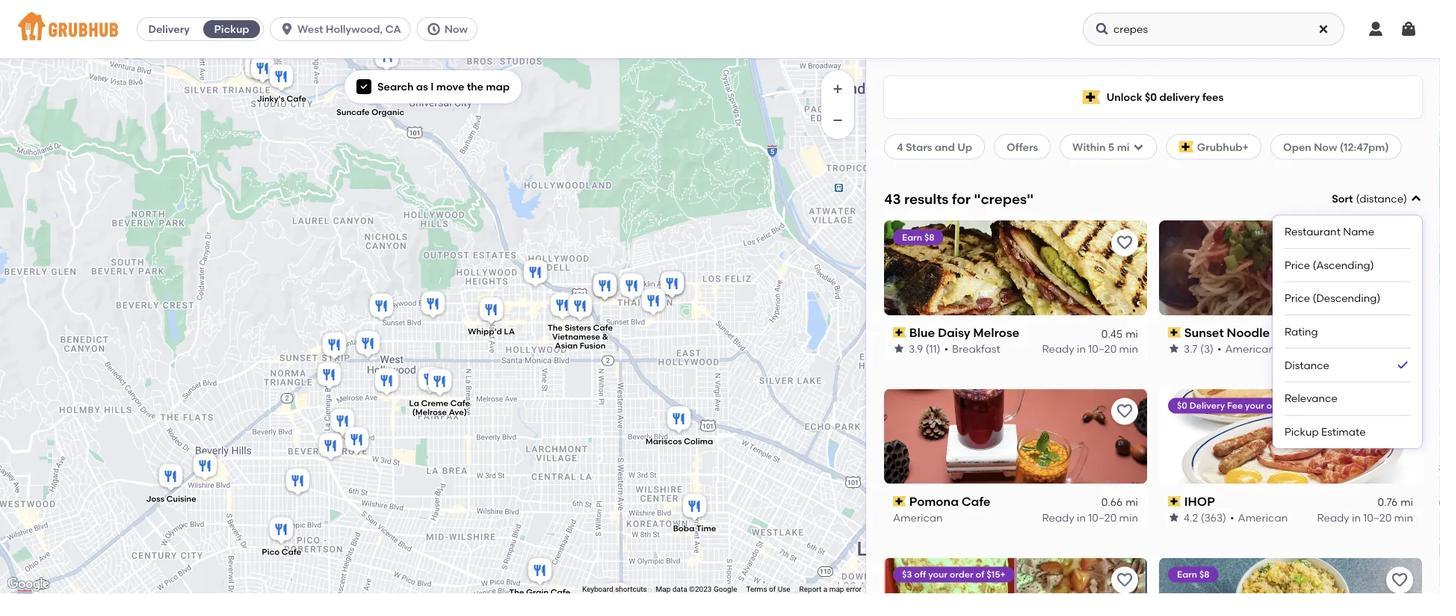 Task type: locate. For each thing, give the bounding box(es) containing it.
cafe right creme
[[451, 399, 470, 409]]

save this restaurant image
[[1116, 403, 1134, 421], [1392, 403, 1409, 421], [1392, 572, 1409, 590]]

1 vertical spatial • american
[[1231, 511, 1288, 524]]

sort
[[1333, 193, 1354, 205]]

terms of use link
[[747, 585, 791, 594]]

cuisine
[[166, 494, 196, 504]]

0 vertical spatial earn
[[903, 232, 923, 242]]

mi right 0.76 at the bottom right of the page
[[1401, 496, 1414, 509]]

0 horizontal spatial $8
[[925, 232, 935, 242]]

mandarette cafe logo image
[[1160, 558, 1423, 594]]

of
[[1293, 401, 1302, 411], [976, 569, 985, 580], [769, 585, 776, 594]]

pickup up crave cafe (studio city) image
[[214, 23, 249, 36]]

none field containing sort
[[1273, 191, 1423, 449]]

svg image inside now button
[[427, 22, 442, 37]]

search
[[378, 80, 414, 93]]

0 horizontal spatial boba time image
[[342, 425, 372, 458]]

la
[[409, 399, 419, 409]]

cafe up the fusion
[[593, 323, 613, 333]]

0 vertical spatial $0
[[1145, 91, 1158, 103]]

american down pomona
[[894, 511, 943, 524]]

west hollywood, ca
[[298, 23, 401, 36]]

1 horizontal spatial earn $8
[[1178, 569, 1210, 580]]

$15+
[[1304, 401, 1323, 411], [987, 569, 1006, 580]]

save this restaurant image for $3 off your order of $15+
[[1116, 572, 1134, 590]]

2 price from the top
[[1285, 292, 1311, 305]]

1 horizontal spatial of
[[976, 569, 985, 580]]

svg image left west
[[280, 22, 295, 37]]

price
[[1285, 259, 1311, 271], [1285, 292, 1311, 305]]

mi for blue daisy melrose
[[1126, 327, 1139, 340]]

cafe for jinky's cafe suncafe organic
[[287, 94, 307, 104]]

1 horizontal spatial now
[[1315, 140, 1338, 153]]

map data ©2023 google
[[656, 585, 738, 594]]

min down 0.66 mi
[[1120, 511, 1139, 524]]

earn $8 down 4.2
[[1178, 569, 1210, 580]]

subscription pass image
[[1169, 328, 1182, 338], [894, 496, 907, 507], [1169, 496, 1182, 507]]

asian
[[555, 341, 578, 351]]

map
[[486, 80, 510, 93], [830, 585, 845, 594]]

pomona cafe
[[910, 494, 991, 509]]

save this restaurant image
[[1116, 234, 1134, 252], [1392, 234, 1409, 252], [1116, 572, 1134, 590]]

ready in 10–20 min down 0.45
[[1043, 342, 1139, 355]]

0 horizontal spatial your
[[929, 569, 948, 580]]

0 vertical spatial price
[[1285, 259, 1311, 271]]

earn $8 for the 'mandarette cafe logo'
[[1178, 569, 1210, 580]]

1 horizontal spatial $0
[[1178, 401, 1188, 411]]

1 price from the top
[[1285, 259, 1311, 271]]

0 vertical spatial boba time image
[[342, 425, 372, 458]]

use
[[778, 585, 791, 594]]

boba time image
[[342, 425, 372, 458], [680, 492, 710, 525]]

as
[[416, 80, 428, 93]]

0 horizontal spatial map
[[486, 80, 510, 93]]

price up rating
[[1285, 292, 1311, 305]]

of up the pickup estimate
[[1293, 401, 1302, 411]]

1 vertical spatial earn $8
[[1178, 569, 1210, 580]]

1 vertical spatial $0
[[1178, 401, 1188, 411]]

google image
[[4, 575, 53, 594]]

0 horizontal spatial order
[[950, 569, 974, 580]]

denny's image
[[548, 290, 578, 323]]

cafe right pico
[[282, 547, 302, 557]]

koi restaurant image
[[314, 360, 344, 393]]

min down 0.76 mi
[[1395, 511, 1414, 524]]

0 vertical spatial pickup
[[214, 23, 249, 36]]

price down the restaurant
[[1285, 259, 1311, 271]]

1 horizontal spatial $8
[[1200, 569, 1210, 580]]

•
[[945, 342, 949, 355], [1218, 342, 1222, 355], [1231, 511, 1235, 524]]

vietnamese
[[552, 332, 600, 342]]

mandarette cafe image
[[328, 406, 358, 439]]

price for price (ascending)
[[1285, 259, 1311, 271]]

svg image
[[280, 22, 295, 37], [1095, 22, 1110, 37], [360, 82, 369, 91], [1133, 141, 1145, 153]]

0 vertical spatial of
[[1293, 401, 1302, 411]]

your right off
[[929, 569, 948, 580]]

up
[[958, 140, 973, 153]]

save this restaurant button for ihop logo
[[1387, 398, 1414, 425]]

star icon image left 3.7
[[1169, 343, 1181, 355]]

star icon image
[[894, 343, 905, 355], [1169, 343, 1181, 355], [1169, 512, 1181, 524]]

1 horizontal spatial earn
[[1178, 569, 1198, 580]]

2 horizontal spatial •
[[1231, 511, 1235, 524]]

43 results for "crepes"
[[885, 191, 1034, 207]]

• right (3)
[[1218, 342, 1222, 355]]

grubhub plus flag logo image
[[1083, 90, 1101, 104], [1180, 141, 1195, 153]]

(363)
[[1201, 511, 1227, 524]]

0 horizontal spatial delivery
[[148, 23, 190, 36]]

1 horizontal spatial delivery
[[1190, 401, 1226, 411]]

1 vertical spatial earn
[[1178, 569, 1198, 580]]

3.9
[[909, 342, 924, 355]]

blue
[[910, 325, 935, 340]]

star icon image left 4.2
[[1169, 512, 1181, 524]]

subscription pass image left ihop
[[1169, 496, 1182, 507]]

sunset noodle link
[[1169, 324, 1414, 341]]

save this restaurant image for earn $8
[[1392, 572, 1409, 590]]

map right a
[[830, 585, 845, 594]]

0 vertical spatial delivery
[[148, 23, 190, 36]]

grubhub plus flag logo image left unlock
[[1083, 90, 1101, 104]]

(descending)
[[1313, 292, 1381, 305]]

colima
[[684, 437, 714, 447]]

©2023
[[689, 585, 712, 594]]

$8 for blue daisy melrose logo
[[925, 232, 935, 242]]

of left use
[[769, 585, 776, 594]]

1 vertical spatial of
[[976, 569, 985, 580]]

10–20 down 0.66
[[1089, 511, 1117, 524]]

relevance
[[1285, 392, 1338, 405]]

$0 right unlock
[[1145, 91, 1158, 103]]

of right off
[[976, 569, 985, 580]]

now
[[445, 23, 468, 36], [1315, 140, 1338, 153]]

save this restaurant button for blue daisy melrose logo
[[1112, 229, 1139, 256]]

ready for pomona cafe
[[1043, 511, 1075, 524]]

morning kitchen image
[[590, 271, 620, 304], [590, 271, 620, 304]]

list box
[[1285, 216, 1411, 449]]

0 horizontal spatial grubhub plus flag logo image
[[1083, 90, 1101, 104]]

and
[[935, 140, 955, 153]]

cafe inside the jinky's cafe suncafe organic
[[287, 94, 307, 104]]

the sisters cafe vietnamese & asian fusion image
[[566, 291, 596, 324]]

now up move
[[445, 23, 468, 36]]

ready
[[1043, 342, 1075, 355], [1316, 342, 1348, 355], [1043, 511, 1075, 524], [1318, 511, 1350, 524]]

your right fee
[[1246, 401, 1265, 411]]

1 horizontal spatial pickup
[[1285, 426, 1319, 438]]

subscription pass image inside sunset noodle "link"
[[1169, 328, 1182, 338]]

map right the
[[486, 80, 510, 93]]

0 horizontal spatial earn $8
[[903, 232, 935, 242]]

pomona
[[910, 494, 959, 509]]

check icon image
[[1396, 358, 1411, 373]]

keyboard shortcuts
[[582, 585, 647, 594]]

pickup for pickup
[[214, 23, 249, 36]]

report
[[800, 585, 822, 594]]

None field
[[1273, 191, 1423, 449]]

svg image up suncafe
[[360, 82, 369, 91]]

0 horizontal spatial $0
[[1145, 91, 1158, 103]]

crave cafe (studio city) image
[[242, 52, 272, 85]]

estimate
[[1322, 426, 1367, 438]]

• for blue daisy melrose
[[945, 342, 949, 355]]

sunset noodle logo image
[[1160, 220, 1423, 315]]

now right open
[[1315, 140, 1338, 153]]

ca
[[385, 23, 401, 36]]

"crepes"
[[974, 191, 1034, 207]]

grubhub plus flag logo image for unlock $0 delivery fees
[[1083, 90, 1101, 104]]

$8 down results
[[925, 232, 935, 242]]

pickup
[[214, 23, 249, 36], [1285, 426, 1319, 438]]

0 vertical spatial now
[[445, 23, 468, 36]]

pickup inside list box
[[1285, 426, 1319, 438]]

noodle
[[1227, 325, 1270, 340]]

0 horizontal spatial now
[[445, 23, 468, 36]]

price for price (descending)
[[1285, 292, 1311, 305]]

0 horizontal spatial •
[[945, 342, 949, 355]]

0 vertical spatial order
[[1267, 401, 1291, 411]]

save this restaurant button for the 'mandarette cafe logo'
[[1387, 567, 1414, 594]]

boba time image down blue daisy melrose image
[[342, 425, 372, 458]]

earn $8 down results
[[903, 232, 935, 242]]

0 vertical spatial grubhub plus flag logo image
[[1083, 90, 1101, 104]]

subscription pass image for pomona
[[894, 496, 907, 507]]

mi right 0.45
[[1126, 327, 1139, 340]]

star icon image for blue daisy melrose
[[894, 343, 905, 355]]

cafe right 'jinky's'
[[287, 94, 307, 104]]

cafe
[[287, 94, 307, 104], [593, 323, 613, 333], [451, 399, 470, 409], [962, 494, 991, 509], [282, 547, 302, 557]]

blue daisy melrose logo image
[[885, 220, 1148, 315]]

0 horizontal spatial pickup
[[214, 23, 249, 36]]

la creme cafe (melrose ave)
[[409, 399, 470, 418]]

distance option
[[1285, 349, 1411, 383]]

• right (11)
[[945, 342, 949, 355]]

$0 delivery fee your order of $15+
[[1178, 401, 1323, 411]]

1 horizontal spatial map
[[830, 585, 845, 594]]

1 vertical spatial $15+
[[987, 569, 1006, 580]]

$8 down 4.2 (363)
[[1200, 569, 1210, 580]]

sunset noodle image
[[367, 291, 397, 324]]

1 vertical spatial pickup
[[1285, 426, 1319, 438]]

5
[[1109, 140, 1115, 153]]

ave)
[[449, 408, 467, 418]]

pickup for pickup estimate
[[1285, 426, 1319, 438]]

jinky's cafe image
[[267, 62, 296, 95]]

earn down results
[[903, 232, 923, 242]]

• american right "(363)"
[[1231, 511, 1288, 524]]

1 horizontal spatial $15+
[[1304, 401, 1323, 411]]

earn down 4.2
[[1178, 569, 1198, 580]]

pico cafe
[[262, 547, 302, 557]]

star icon image for ihop
[[1169, 512, 1181, 524]]

1 vertical spatial delivery
[[1190, 401, 1226, 411]]

american down noodle
[[1226, 342, 1276, 355]]

order
[[1267, 401, 1291, 411], [950, 569, 974, 580]]

main navigation navigation
[[0, 0, 1441, 58]]

0 horizontal spatial earn
[[903, 232, 923, 242]]

american
[[1226, 342, 1276, 355], [894, 511, 943, 524], [1239, 511, 1288, 524]]

marco's trattoria image
[[353, 329, 383, 362]]

• right "(363)"
[[1231, 511, 1235, 524]]

la michoacana snack bar image
[[602, 581, 632, 594]]

1 horizontal spatial grubhub plus flag logo image
[[1180, 141, 1195, 153]]

subscription pass image left pomona
[[894, 496, 907, 507]]

1 vertical spatial $8
[[1200, 569, 1210, 580]]

star icon image down subscription pass icon
[[894, 343, 905, 355]]

3.7
[[1184, 342, 1198, 355]]

0 vertical spatial • american
[[1218, 342, 1276, 355]]

0 vertical spatial $8
[[925, 232, 935, 242]]

earn $8
[[903, 232, 935, 242], [1178, 569, 1210, 580]]

ready in 10–20 min down 0.66
[[1043, 511, 1139, 524]]

terms
[[747, 585, 768, 594]]

0 horizontal spatial of
[[769, 585, 776, 594]]

map region
[[0, 0, 1040, 594]]

creme
[[421, 399, 449, 409]]

grubhub plus flag logo image left the "grubhub+"
[[1180, 141, 1195, 153]]

boba time image down colima
[[680, 492, 710, 525]]

(ascending)
[[1313, 259, 1375, 271]]

min down 0.45 mi
[[1120, 342, 1139, 355]]

save this restaurant button for 'la creme cafe (melrose ave) logo'
[[1112, 567, 1139, 594]]

joss cuisine image
[[156, 462, 186, 495]]

subscription pass image left sunset
[[1169, 328, 1182, 338]]

a
[[824, 585, 828, 594]]

mi
[[1118, 140, 1130, 153], [1126, 327, 1139, 340], [1126, 496, 1139, 509], [1401, 496, 1414, 509]]

american for 4.2 (363)
[[1239, 511, 1288, 524]]

mi right 0.66
[[1126, 496, 1139, 509]]

10–20 down 0.45
[[1089, 342, 1117, 355]]

fee
[[1228, 401, 1244, 411]]

1 vertical spatial boba time image
[[680, 492, 710, 525]]

$0 left fee
[[1178, 401, 1188, 411]]

in for blue daisy melrose
[[1077, 342, 1086, 355]]

mariscos colima image
[[664, 404, 694, 437]]

sunset grill image
[[418, 289, 448, 322]]

4.2
[[1184, 511, 1199, 524]]

• american down noodle
[[1218, 342, 1276, 355]]

terms of use
[[747, 585, 791, 594]]

subscription pass image
[[894, 328, 907, 338]]

delivery left fee
[[1190, 401, 1226, 411]]

cafe right pomona
[[962, 494, 991, 509]]

keyboard
[[582, 585, 614, 594]]

order right off
[[950, 569, 974, 580]]

(3)
[[1201, 342, 1214, 355]]

ready in 10–20 min
[[1043, 342, 1139, 355], [1043, 511, 1139, 524], [1318, 511, 1414, 524]]

0 vertical spatial earn $8
[[903, 232, 935, 242]]

delivery left pickup button
[[148, 23, 190, 36]]

order right fee
[[1267, 401, 1291, 411]]

delivery
[[1160, 91, 1201, 103]]

open
[[1284, 140, 1312, 153]]

le gout bakery image
[[658, 269, 688, 302]]

1 vertical spatial price
[[1285, 292, 1311, 305]]

your
[[1246, 401, 1265, 411], [929, 569, 948, 580]]

pickup button
[[200, 17, 263, 41]]

la creme cafe (melrose ave) logo image
[[885, 558, 1148, 594]]

1 horizontal spatial your
[[1246, 401, 1265, 411]]

suncafe organic image
[[356, 75, 385, 108]]

0.76 mi
[[1378, 496, 1414, 509]]

mariscos colima
[[646, 437, 714, 447]]

offers
[[1007, 140, 1039, 153]]

1 vertical spatial grubhub plus flag logo image
[[1180, 141, 1195, 153]]

svg image
[[1368, 20, 1386, 38], [1400, 20, 1418, 38], [427, 22, 442, 37], [1318, 23, 1330, 35], [1411, 193, 1423, 205]]

10–20 for cafe
[[1089, 511, 1117, 524]]

the sisters cafe vietnamese & asian fusion
[[548, 323, 613, 351]]

• american for 3.7 (3)
[[1218, 342, 1276, 355]]

jumpin' java restaurant image
[[248, 53, 278, 86]]

american right "(363)"
[[1239, 511, 1288, 524]]

pickup inside button
[[214, 23, 249, 36]]

pickup down the relevance
[[1285, 426, 1319, 438]]

sort ( distance )
[[1333, 193, 1408, 205]]

sunset
[[1185, 325, 1225, 340]]

search as i move the map
[[378, 80, 510, 93]]



Task type: vqa. For each thing, say whether or not it's contained in the screenshot.
svg icon in 123rd St button
no



Task type: describe. For each thing, give the bounding box(es) containing it.
1 vertical spatial your
[[929, 569, 948, 580]]

mariscos
[[646, 437, 682, 447]]

distance
[[1285, 359, 1330, 372]]

mi for ihop
[[1401, 496, 1414, 509]]

0.66
[[1102, 496, 1123, 509]]

error
[[846, 585, 862, 594]]

plus icon image
[[831, 82, 846, 96]]

mi right 5
[[1118, 140, 1130, 153]]

cafe inside la creme cafe (melrose ave)
[[451, 399, 470, 409]]

1 vertical spatial map
[[830, 585, 845, 594]]

jinky's
[[257, 94, 285, 104]]

restaurant
[[1285, 225, 1341, 238]]

the grain cafe image
[[525, 556, 555, 589]]

now inside button
[[445, 23, 468, 36]]

$8 for the 'mandarette cafe logo'
[[1200, 569, 1210, 580]]

within 5 mi
[[1073, 140, 1130, 153]]

svg image up unlock
[[1095, 22, 1110, 37]]

1 horizontal spatial boba time image
[[680, 492, 710, 525]]

cafe for pomona cafe
[[962, 494, 991, 509]]

the
[[467, 80, 484, 93]]

pomona cafe logo image
[[885, 389, 1148, 484]]

now button
[[417, 17, 484, 41]]

10–20 for daisy
[[1089, 342, 1117, 355]]

3.9 (11)
[[909, 342, 941, 355]]

0.76
[[1378, 496, 1398, 509]]

(11)
[[926, 342, 941, 355]]

10–20 down 0.76 at the bottom right of the page
[[1364, 511, 1392, 524]]

in for ihop
[[1353, 511, 1362, 524]]

subscription pass image for sunset
[[1169, 328, 1182, 338]]

stars
[[906, 140, 933, 153]]

la sweet rolls image
[[639, 286, 669, 319]]

minus icon image
[[831, 113, 846, 128]]

1 horizontal spatial order
[[1267, 401, 1291, 411]]

name
[[1344, 225, 1375, 238]]

restaurant name
[[1285, 225, 1375, 238]]

2 horizontal spatial of
[[1293, 401, 1302, 411]]

in for pomona cafe
[[1077, 511, 1086, 524]]

whipp'd la
[[468, 327, 515, 337]]

1 vertical spatial order
[[950, 569, 974, 580]]

keyboard shortcuts button
[[582, 584, 647, 594]]

delivery inside button
[[148, 23, 190, 36]]

save this restaurant image for $0 delivery fee your order of $15+
[[1392, 403, 1409, 421]]

i
[[431, 80, 434, 93]]

fees
[[1203, 91, 1224, 103]]

price (ascending)
[[1285, 259, 1375, 271]]

ready in 20–30 min
[[1316, 342, 1414, 355]]

move
[[437, 80, 465, 93]]

ready in 10–20 min for daisy
[[1043, 342, 1139, 355]]

20–30
[[1362, 342, 1392, 355]]

• american for 4.2 (363)
[[1231, 511, 1288, 524]]

tryst caffe image
[[190, 451, 220, 484]]

0 horizontal spatial $15+
[[987, 569, 1006, 580]]

cafe for pico cafe
[[282, 547, 302, 557]]

distance
[[1360, 193, 1404, 205]]

hollywood,
[[326, 23, 383, 36]]

list box containing restaurant name
[[1285, 216, 1411, 449]]

ready in 10–20 min down 0.76 at the bottom right of the page
[[1318, 511, 1414, 524]]

grubhub plus flag logo image for grubhub+
[[1180, 141, 1195, 153]]

0 vertical spatial $15+
[[1304, 401, 1323, 411]]

0 vertical spatial your
[[1246, 401, 1265, 411]]

cafe du french toast image
[[521, 258, 551, 290]]

report a map error link
[[800, 585, 862, 594]]

2 vertical spatial of
[[769, 585, 776, 594]]

earn for the 'mandarette cafe logo'
[[1178, 569, 1198, 580]]

123 pasta image
[[283, 466, 313, 499]]

daisy
[[938, 325, 971, 340]]

min for blue daisy melrose
[[1120, 342, 1139, 355]]

unlock
[[1107, 91, 1143, 103]]

ihop image
[[320, 330, 350, 363]]

ready for ihop
[[1318, 511, 1350, 524]]

ihop
[[1185, 494, 1216, 509]]

ready in 10–20 min for cafe
[[1043, 511, 1139, 524]]

min for ihop
[[1395, 511, 1414, 524]]

map
[[656, 585, 671, 594]]

data
[[673, 585, 688, 594]]

4.2 (363)
[[1184, 511, 1227, 524]]

unlock $0 delivery fees
[[1107, 91, 1224, 103]]

(melrose
[[412, 408, 447, 418]]

price (descending)
[[1285, 292, 1381, 305]]

pickup estimate
[[1285, 426, 1367, 438]]

earn $8 for blue daisy melrose logo
[[903, 232, 935, 242]]

0 vertical spatial map
[[486, 80, 510, 93]]

43
[[885, 191, 901, 207]]

min up the check icon on the right of page
[[1395, 342, 1414, 355]]

within
[[1073, 140, 1106, 153]]

west
[[298, 23, 323, 36]]

cafe inside the sisters cafe vietnamese & asian fusion
[[593, 323, 613, 333]]

save this restaurant image for earn $8
[[1116, 234, 1134, 252]]

blue daisy melrose image
[[372, 366, 402, 399]]

1 horizontal spatial •
[[1218, 342, 1222, 355]]

west hollywood, ca button
[[270, 17, 417, 41]]

ihop logo image
[[1160, 389, 1423, 484]]

blue daisy melrose
[[910, 325, 1020, 340]]

earn for blue daisy melrose logo
[[903, 232, 923, 242]]

smooth-e operator by jumpin java image
[[249, 52, 279, 85]]

(
[[1357, 193, 1360, 205]]

svg image inside the west hollywood, ca button
[[280, 22, 295, 37]]

min for pomona cafe
[[1120, 511, 1139, 524]]

whipp'd la image
[[477, 295, 507, 328]]

)
[[1404, 193, 1408, 205]]

caked up image
[[658, 269, 688, 302]]

time
[[697, 524, 717, 534]]

joss cuisine
[[146, 494, 196, 504]]

sisters
[[565, 323, 591, 333]]

pico cafe image
[[267, 515, 296, 548]]

ready for blue daisy melrose
[[1043, 342, 1075, 355]]

organic
[[372, 107, 405, 117]]

grubhub+
[[1198, 140, 1249, 153]]

pico
[[262, 547, 280, 557]]

la creme cafe (melrose ave) image
[[425, 367, 455, 400]]

mi for pomona cafe
[[1126, 496, 1139, 509]]

breakfast
[[953, 342, 1001, 355]]

and waffles image
[[372, 41, 402, 74]]

4
[[897, 140, 904, 153]]

0.45 mi
[[1102, 327, 1139, 340]]

for
[[952, 191, 971, 207]]

svg image right 5
[[1133, 141, 1145, 153]]

• breakfast
[[945, 342, 1001, 355]]

jinky's cafe suncafe organic
[[257, 94, 405, 117]]

1 vertical spatial now
[[1315, 140, 1338, 153]]

whipp'd
[[468, 327, 502, 337]]

american for 3.7 (3)
[[1226, 342, 1276, 355]]

delivery button
[[138, 17, 200, 41]]

• for ihop
[[1231, 511, 1235, 524]]

joss
[[146, 494, 164, 504]]

pomona cafe image
[[415, 365, 445, 397]]

report a map error
[[800, 585, 862, 594]]

hot thai restaurant (los angeles) image
[[316, 431, 346, 464]]

melrose
[[974, 325, 1020, 340]]

thai original barbecue hollywood image
[[617, 271, 647, 304]]

4 stars and up
[[897, 140, 973, 153]]

&
[[602, 332, 609, 342]]

the
[[548, 323, 563, 333]]

Search for food, convenience, alcohol... search field
[[1083, 13, 1345, 46]]

off
[[915, 569, 927, 580]]

3.7 (3)
[[1184, 342, 1214, 355]]

shortcuts
[[615, 585, 647, 594]]



